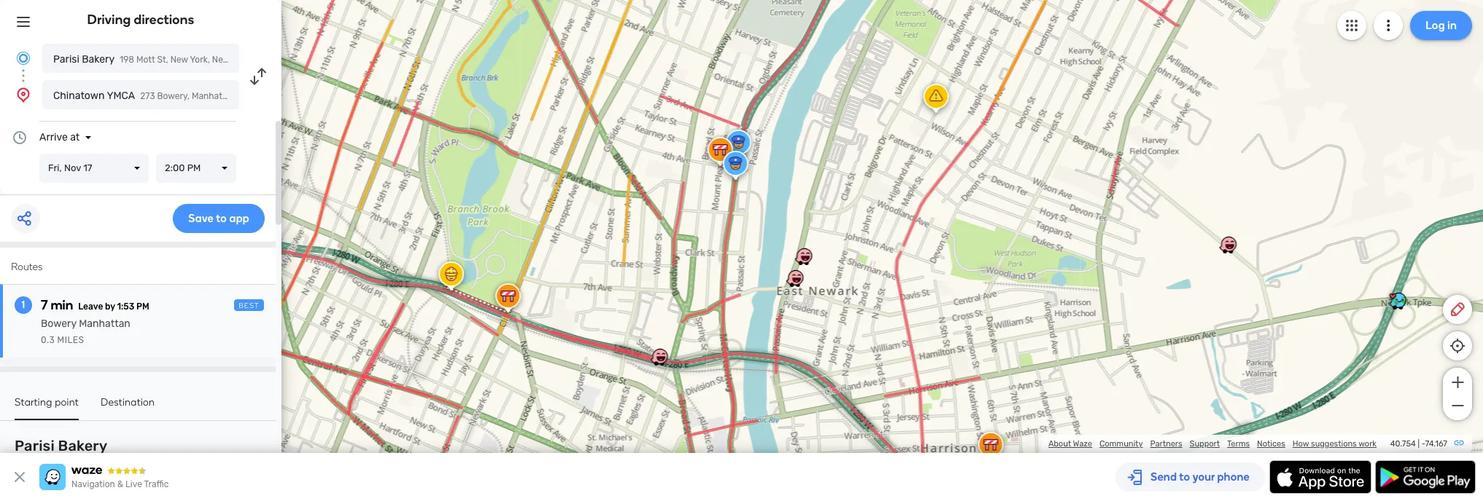 Task type: vqa. For each thing, say whether or not it's contained in the screenshot.
first York,
yes



Task type: describe. For each thing, give the bounding box(es) containing it.
about
[[1048, 440, 1071, 449]]

&
[[117, 480, 123, 490]]

destination button
[[101, 397, 155, 419]]

zoom in image
[[1448, 374, 1467, 392]]

waze
[[1073, 440, 1092, 449]]

1
[[22, 299, 25, 311]]

united inside parisi bakery 198 mott st, new york, new york, united states
[[254, 55, 281, 65]]

how suggestions work link
[[1293, 440, 1377, 449]]

manhattan,
[[192, 91, 238, 101]]

273
[[140, 91, 155, 101]]

work
[[1358, 440, 1377, 449]]

location image
[[15, 86, 32, 104]]

min
[[51, 297, 73, 314]]

by
[[105, 302, 115, 312]]

starting
[[15, 397, 52, 409]]

nov
[[64, 163, 81, 174]]

navigation & live traffic
[[71, 480, 169, 490]]

pm inside 7 min leave by 1:53 pm
[[136, 302, 149, 312]]

support
[[1190, 440, 1220, 449]]

current location image
[[15, 50, 32, 67]]

directions
[[134, 12, 194, 28]]

parisi bakery
[[15, 437, 108, 455]]

1 york, from the left
[[190, 55, 210, 65]]

17
[[83, 163, 92, 174]]

support link
[[1190, 440, 1220, 449]]

starting point
[[15, 397, 79, 409]]

driving
[[87, 12, 131, 28]]

leave
[[78, 302, 103, 312]]

notices link
[[1257, 440, 1285, 449]]

1 new from the left
[[170, 55, 188, 65]]

pm inside list box
[[187, 163, 201, 174]]

bowery manhattan 0.3 miles
[[41, 318, 130, 346]]

live
[[125, 480, 142, 490]]

community
[[1099, 440, 1143, 449]]

7
[[41, 297, 48, 314]]

partners link
[[1150, 440, 1182, 449]]

1:53
[[117, 302, 134, 312]]

mott
[[136, 55, 155, 65]]

arrive
[[39, 131, 68, 144]]

fri,
[[48, 163, 62, 174]]

chinatown
[[53, 90, 105, 102]]

7 min leave by 1:53 pm
[[41, 297, 149, 314]]

parisi for parisi bakery 198 mott st, new york, new york, united states
[[53, 53, 79, 66]]



Task type: locate. For each thing, give the bounding box(es) containing it.
parisi up 'x' image
[[15, 437, 55, 455]]

best
[[239, 302, 260, 311]]

new right st,
[[170, 55, 188, 65]]

bowery,
[[157, 91, 190, 101]]

parisi bakery 198 mott st, new york, new york, united states
[[53, 53, 309, 66]]

1 horizontal spatial york,
[[232, 55, 252, 65]]

bakery up "navigation"
[[58, 437, 108, 455]]

manhattan
[[79, 318, 130, 330]]

0 vertical spatial pm
[[187, 163, 201, 174]]

1 vertical spatial pm
[[136, 302, 149, 312]]

states inside chinatown ymca 273 bowery, manhattan, united states
[[269, 91, 296, 101]]

navigation
[[71, 480, 115, 490]]

traffic
[[144, 480, 169, 490]]

|
[[1418, 440, 1420, 449]]

pencil image
[[1449, 301, 1466, 319]]

198
[[120, 55, 134, 65]]

york, up manhattan,
[[232, 55, 252, 65]]

bakery for parisi bakery 198 mott st, new york, new york, united states
[[82, 53, 115, 66]]

driving directions
[[87, 12, 194, 28]]

ymca
[[107, 90, 135, 102]]

0.3
[[41, 335, 55, 346]]

partners
[[1150, 440, 1182, 449]]

link image
[[1453, 437, 1465, 449]]

40.754 | -74.167
[[1390, 440, 1447, 449]]

york, right st,
[[190, 55, 210, 65]]

40.754
[[1390, 440, 1416, 449]]

0 horizontal spatial new
[[170, 55, 188, 65]]

suggestions
[[1311, 440, 1357, 449]]

1 horizontal spatial new
[[212, 55, 230, 65]]

point
[[55, 397, 79, 409]]

fri, nov 17 list box
[[39, 154, 149, 183]]

arrive at
[[39, 131, 80, 144]]

pm
[[187, 163, 201, 174], [136, 302, 149, 312]]

bakery left 198
[[82, 53, 115, 66]]

pm right '1:53' at left
[[136, 302, 149, 312]]

at
[[70, 131, 80, 144]]

parisi up chinatown
[[53, 53, 79, 66]]

2:00
[[165, 163, 185, 174]]

parisi
[[53, 53, 79, 66], [15, 437, 55, 455]]

states
[[283, 55, 309, 65], [269, 91, 296, 101]]

chinatown ymca 273 bowery, manhattan, united states
[[53, 90, 296, 102]]

1 vertical spatial united
[[240, 91, 267, 101]]

how
[[1293, 440, 1309, 449]]

0 vertical spatial bakery
[[82, 53, 115, 66]]

fri, nov 17
[[48, 163, 92, 174]]

about waze community partners support terms notices how suggestions work
[[1048, 440, 1377, 449]]

2:00 pm list box
[[156, 154, 236, 183]]

bakery
[[82, 53, 115, 66], [58, 437, 108, 455]]

bowery
[[41, 318, 76, 330]]

united
[[254, 55, 281, 65], [240, 91, 267, 101]]

new
[[170, 55, 188, 65], [212, 55, 230, 65]]

0 vertical spatial states
[[283, 55, 309, 65]]

2:00 pm
[[165, 163, 201, 174]]

states inside parisi bakery 198 mott st, new york, new york, united states
[[283, 55, 309, 65]]

0 vertical spatial united
[[254, 55, 281, 65]]

74.167
[[1425, 440, 1447, 449]]

1 horizontal spatial pm
[[187, 163, 201, 174]]

terms link
[[1227, 440, 1250, 449]]

united inside chinatown ymca 273 bowery, manhattan, united states
[[240, 91, 267, 101]]

2 new from the left
[[212, 55, 230, 65]]

bakery for parisi bakery
[[58, 437, 108, 455]]

new up manhattan,
[[212, 55, 230, 65]]

1 vertical spatial states
[[269, 91, 296, 101]]

about waze link
[[1048, 440, 1092, 449]]

0 vertical spatial parisi
[[53, 53, 79, 66]]

starting point button
[[15, 397, 79, 421]]

parisi for parisi bakery
[[15, 437, 55, 455]]

terms
[[1227, 440, 1250, 449]]

routes
[[11, 261, 43, 273]]

x image
[[11, 469, 28, 486]]

notices
[[1257, 440, 1285, 449]]

pm right "2:00"
[[187, 163, 201, 174]]

community link
[[1099, 440, 1143, 449]]

miles
[[57, 335, 84, 346]]

1 vertical spatial bakery
[[58, 437, 108, 455]]

-
[[1422, 440, 1425, 449]]

2 york, from the left
[[232, 55, 252, 65]]

st,
[[157, 55, 168, 65]]

york,
[[190, 55, 210, 65], [232, 55, 252, 65]]

clock image
[[11, 129, 28, 147]]

destination
[[101, 397, 155, 409]]

zoom out image
[[1448, 397, 1467, 415]]

0 horizontal spatial pm
[[136, 302, 149, 312]]

0 horizontal spatial york,
[[190, 55, 210, 65]]

1 vertical spatial parisi
[[15, 437, 55, 455]]



